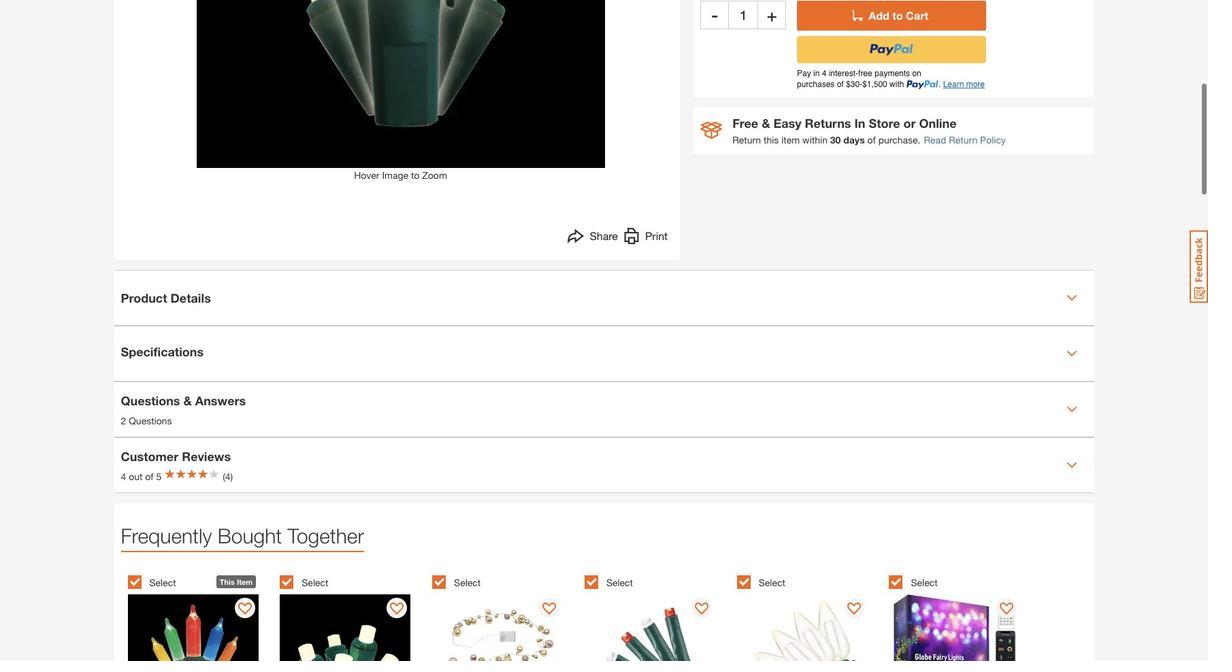 Task type: locate. For each thing, give the bounding box(es) containing it.
questions & answers 2 questions
[[121, 393, 246, 427]]

+
[[768, 5, 777, 24]]

(4)
[[223, 471, 233, 483]]

0 vertical spatial caret image
[[1067, 293, 1078, 304]]

caret image inside product details button
[[1067, 293, 1078, 304]]

to
[[893, 9, 904, 22], [411, 170, 420, 181]]

1 display image from the left
[[238, 603, 252, 617]]

5 select from the left
[[759, 577, 786, 589]]

1 vertical spatial caret image
[[1067, 460, 1078, 471]]

1 vertical spatial of
[[145, 471, 154, 483]]

1 vertical spatial questions
[[129, 415, 172, 427]]

0 vertical spatial to
[[893, 9, 904, 22]]

questions
[[121, 393, 180, 408], [129, 415, 172, 427]]

select up battery operated string lights with christmas ornaments with soft white lights image
[[454, 577, 481, 589]]

0 horizontal spatial return
[[733, 134, 762, 146]]

600l red and cool white micro fairy steady lit led lights image
[[585, 595, 716, 662]]

3 display image from the left
[[695, 603, 709, 617]]

specifications button
[[114, 327, 1095, 381]]

1 caret image from the top
[[1067, 293, 1078, 304]]

caret image
[[1067, 349, 1078, 360], [1067, 405, 1078, 415]]

4 select from the left
[[607, 577, 633, 589]]

0 horizontal spatial &
[[184, 393, 192, 408]]

feedback link image
[[1191, 230, 1209, 304]]

zoom
[[422, 170, 447, 181]]

policy
[[981, 134, 1007, 146]]

1 horizontal spatial &
[[762, 116, 771, 131]]

caret image
[[1067, 293, 1078, 304], [1067, 460, 1078, 471]]

0 vertical spatial &
[[762, 116, 771, 131]]

2 display image from the left
[[848, 603, 861, 617]]

frequently bought together
[[121, 524, 364, 548]]

return
[[733, 134, 762, 146], [950, 134, 978, 146]]

select inside the 1 / 6 group
[[149, 577, 176, 589]]

&
[[762, 116, 771, 131], [184, 393, 192, 408]]

& left the 'answers'
[[184, 393, 192, 408]]

display image for 600l red and cool white micro fairy steady lit led lights image
[[695, 603, 709, 617]]

select inside 5 / 6 group
[[759, 577, 786, 589]]

questions right 2
[[129, 415, 172, 427]]

select up 600l red and cool white micro fairy steady lit led lights image
[[607, 577, 633, 589]]

reviews
[[182, 449, 231, 464]]

1 vertical spatial caret image
[[1067, 405, 1078, 415]]

& for free
[[762, 116, 771, 131]]

select for 6 / 6 group
[[912, 577, 938, 589]]

1 vertical spatial to
[[411, 170, 420, 181]]

answers
[[195, 393, 246, 408]]

1 horizontal spatial of
[[868, 134, 876, 146]]

return right read
[[950, 134, 978, 146]]

display image inside 6 / 6 group
[[1000, 603, 1014, 617]]

online
[[920, 116, 957, 131]]

0 horizontal spatial display image
[[543, 603, 557, 617]]

1 display image from the left
[[543, 603, 557, 617]]

display image inside 3 / 6 group
[[543, 603, 557, 617]]

1 horizontal spatial return
[[950, 134, 978, 146]]

display image inside 5 / 6 group
[[848, 603, 861, 617]]

this
[[764, 134, 779, 146]]

to right add
[[893, 9, 904, 22]]

2 horizontal spatial display image
[[1000, 603, 1014, 617]]

& for questions
[[184, 393, 192, 408]]

product details button
[[114, 271, 1095, 326]]

display image inside the 1 / 6 group
[[238, 603, 252, 617]]

& up this
[[762, 116, 771, 131]]

2 horizontal spatial display image
[[695, 603, 709, 617]]

item
[[782, 134, 800, 146]]

out
[[129, 471, 143, 483]]

select for 4 / 6 group at the bottom of the page
[[607, 577, 633, 589]]

select up globe 32.8 ft. 66 led dreamcolor outdoor smart multi-color lights christmas string light with ir remote image at the bottom of page
[[912, 577, 938, 589]]

together
[[288, 524, 364, 548]]

within
[[803, 134, 828, 146]]

add to cart button
[[798, 1, 987, 30]]

easy
[[774, 116, 802, 131]]

caret image inside specifications button
[[1067, 349, 1078, 360]]

read
[[924, 134, 947, 146]]

this
[[220, 578, 235, 587]]

5 / 6 group
[[737, 568, 883, 662]]

select inside 4 / 6 group
[[607, 577, 633, 589]]

select inside 2 / 6 group
[[302, 577, 329, 589]]

globe 32.8 ft. 66 led dreamcolor outdoor smart multi-color lights christmas string light with ir remote image
[[890, 595, 1021, 662]]

4 out of 5
[[121, 471, 162, 483]]

3 select from the left
[[454, 577, 481, 589]]

frequently
[[121, 524, 212, 548]]

select inside 3 / 6 group
[[454, 577, 481, 589]]

questions up 2
[[121, 393, 180, 408]]

60-light led warm white micro mini twinkling light set image
[[280, 595, 411, 662]]

0 vertical spatial of
[[868, 134, 876, 146]]

1 / 6 group
[[128, 568, 273, 662]]

select up 200l warm white smooth c6 steady lit led lights image
[[759, 577, 786, 589]]

0 vertical spatial caret image
[[1067, 349, 1078, 360]]

display image for 200l warm white smooth c6 steady lit led lights image
[[848, 603, 861, 617]]

1 horizontal spatial display image
[[848, 603, 861, 617]]

3 display image from the left
[[1000, 603, 1014, 617]]

select down together
[[302, 577, 329, 589]]

product details
[[121, 290, 211, 305]]

None field
[[730, 1, 758, 29]]

of
[[868, 134, 876, 146], [145, 471, 154, 483]]

share button
[[568, 228, 618, 248]]

4
[[121, 471, 126, 483]]

image
[[382, 170, 409, 181]]

6 select from the left
[[912, 577, 938, 589]]

product
[[121, 290, 167, 305]]

return down 'free'
[[733, 134, 762, 146]]

of left 5
[[145, 471, 154, 483]]

display image
[[543, 603, 557, 617], [848, 603, 861, 617], [1000, 603, 1014, 617]]

1 select from the left
[[149, 577, 176, 589]]

select
[[149, 577, 176, 589], [302, 577, 329, 589], [454, 577, 481, 589], [607, 577, 633, 589], [759, 577, 786, 589], [912, 577, 938, 589]]

display image for globe 32.8 ft. 66 led dreamcolor outdoor smart multi-color lights christmas string light with ir remote image at the bottom of page
[[1000, 603, 1014, 617]]

add
[[869, 9, 890, 22]]

& inside the questions & answers 2 questions
[[184, 393, 192, 408]]

select down frequently
[[149, 577, 176, 589]]

display image
[[238, 603, 252, 617], [391, 603, 404, 617], [695, 603, 709, 617]]

select inside 6 / 6 group
[[912, 577, 938, 589]]

1 caret image from the top
[[1067, 349, 1078, 360]]

1 horizontal spatial display image
[[391, 603, 404, 617]]

2 display image from the left
[[391, 603, 404, 617]]

1 return from the left
[[733, 134, 762, 146]]

to left zoom at the top left
[[411, 170, 420, 181]]

0 horizontal spatial display image
[[238, 603, 252, 617]]

1 vertical spatial &
[[184, 393, 192, 408]]

of right days on the top of the page
[[868, 134, 876, 146]]

& inside free & easy returns in store or online return this item within 30 days of purchase. read return policy
[[762, 116, 771, 131]]

details
[[171, 290, 211, 305]]

+ button
[[758, 1, 787, 29]]

display image for battery operated string lights with christmas ornaments with soft white lights image
[[543, 603, 557, 617]]

item
[[237, 578, 253, 587]]

2 return from the left
[[950, 134, 978, 146]]

2 select from the left
[[302, 577, 329, 589]]



Task type: describe. For each thing, give the bounding box(es) containing it.
6 / 6 group
[[890, 568, 1035, 662]]

select for 3 / 6 group
[[454, 577, 481, 589]]

or
[[904, 116, 916, 131]]

display image for 60-light led warm white micro mini twinkling light set image
[[391, 603, 404, 617]]

customer reviews
[[121, 449, 231, 464]]

share
[[590, 230, 618, 242]]

store
[[869, 116, 901, 131]]

select for 2 / 6 group
[[302, 577, 329, 589]]

2 / 6 group
[[280, 568, 426, 662]]

battery operated string lights with christmas ornaments with soft white lights image
[[433, 595, 563, 662]]

specifications
[[121, 345, 204, 360]]

read return policy link
[[924, 133, 1007, 147]]

0 vertical spatial questions
[[121, 393, 180, 408]]

hover image to zoom button
[[196, 0, 605, 183]]

2 caret image from the top
[[1067, 460, 1078, 471]]

30
[[831, 134, 841, 146]]

3 / 6 group
[[433, 568, 578, 662]]

print
[[646, 230, 668, 242]]

hover image to zoom
[[354, 170, 447, 181]]

- button
[[701, 1, 730, 29]]

customer
[[121, 449, 179, 464]]

0 horizontal spatial to
[[411, 170, 420, 181]]

free
[[733, 116, 759, 131]]

days
[[844, 134, 865, 146]]

purchase.
[[879, 134, 921, 146]]

free & easy returns in store or online return this item within 30 days of purchase. read return policy
[[733, 116, 1007, 146]]

select for the 1 / 6 group
[[149, 577, 176, 589]]

1 horizontal spatial to
[[893, 9, 904, 22]]

icon image
[[701, 122, 723, 139]]

in
[[855, 116, 866, 131]]

-
[[712, 5, 718, 24]]

cart
[[907, 9, 929, 22]]

2
[[121, 415, 126, 427]]

2 caret image from the top
[[1067, 405, 1078, 415]]

add to cart
[[869, 9, 929, 22]]

this item
[[220, 578, 253, 587]]

of inside free & easy returns in store or online return this item within 30 days of purchase. read return policy
[[868, 134, 876, 146]]

200l warm white smooth c6 steady lit led lights image
[[737, 595, 868, 662]]

4 / 6 group
[[585, 568, 731, 662]]

bought
[[218, 524, 282, 548]]

returns
[[805, 116, 852, 131]]

select for 5 / 6 group
[[759, 577, 786, 589]]

print button
[[624, 228, 668, 248]]

0 horizontal spatial of
[[145, 471, 154, 483]]

5
[[156, 471, 162, 483]]

hover
[[354, 170, 380, 181]]



Task type: vqa. For each thing, say whether or not it's contained in the screenshot.
the best seller
no



